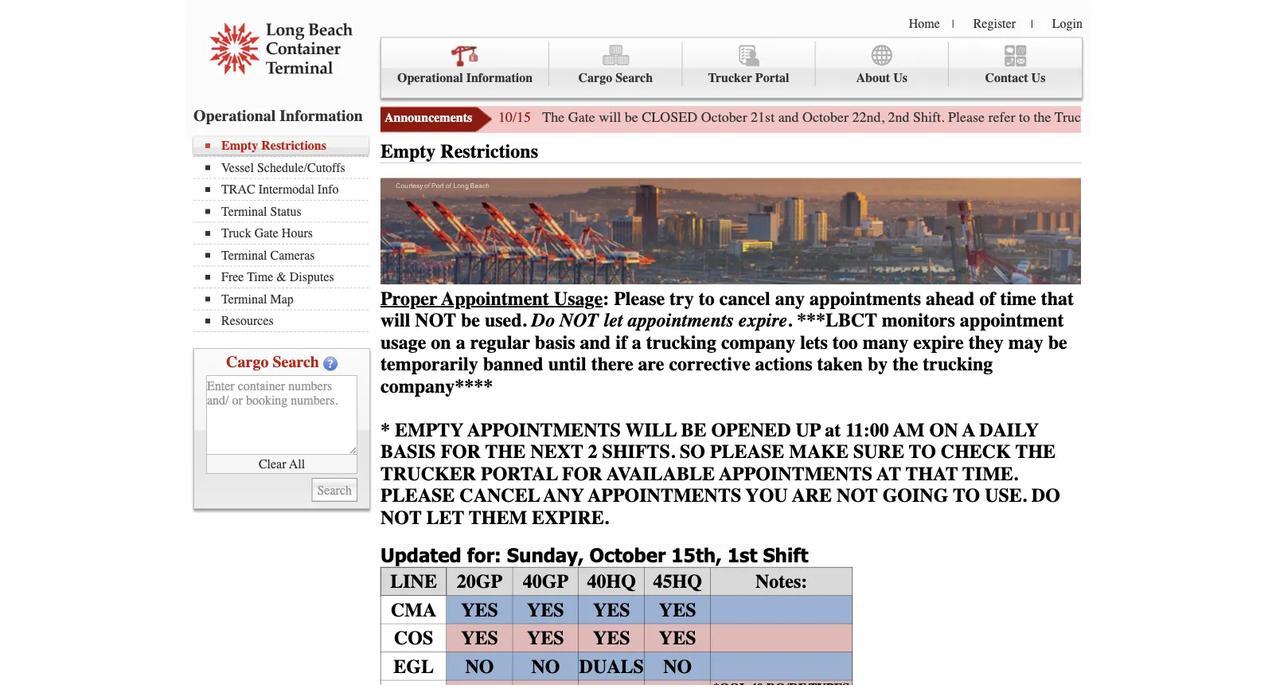 Task type: vqa. For each thing, say whether or not it's contained in the screenshot.


Task type: describe. For each thing, give the bounding box(es) containing it.
1 terminal from the top
[[221, 204, 267, 219]]

3 no from the left
[[664, 655, 692, 677]]

trac
[[221, 182, 255, 197]]

.
[[788, 310, 792, 331]]

cameras
[[270, 248, 315, 262]]

web
[[1162, 109, 1186, 125]]

&
[[277, 270, 287, 284]]

usage
[[381, 331, 426, 353]]

2 | from the left
[[1031, 18, 1034, 30]]

map
[[270, 292, 294, 306]]

15th,
[[672, 543, 722, 566]]

por​tal
[[481, 463, 558, 485]]

trucker
[[708, 70, 753, 85]]

0 vertical spatial please
[[949, 109, 985, 125]]

register
[[974, 16, 1016, 31]]

2 terminal from the top
[[221, 248, 267, 262]]

on
[[431, 331, 451, 353]]

let
[[604, 310, 623, 331]]

22nd,
[[853, 109, 885, 125]]

2 horizontal spatial october
[[803, 109, 849, 125]]

free
[[221, 270, 244, 284]]

gate inside empty restrictions vessel schedule/cutoffs trac intermodal info terminal status truck gate hours terminal cameras free time & disputes terminal map resources
[[255, 226, 279, 241]]

cma
[[391, 599, 437, 621]]

be inside . ***lbct monitors appointment usage on a regular basis and if a trucking company lets too many expire they may be temporarily banned until there are corrective actions taken by the trucking company****
[[1049, 331, 1068, 353]]

0 horizontal spatial cargo search
[[226, 353, 319, 371]]

1 horizontal spatial to
[[954, 485, 981, 507]]

there
[[592, 353, 634, 375]]

do
[[532, 310, 555, 331]]

1 no from the left
[[466, 655, 494, 677]]

page
[[1189, 109, 1216, 125]]

be
[[681, 419, 707, 441]]

0 horizontal spatial operational information
[[194, 106, 363, 125]]

Enter container numbers and/ or booking numbers.  text field
[[206, 375, 358, 455]]

1st
[[728, 543, 758, 566]]

1 horizontal spatial october
[[701, 109, 748, 125]]

for
[[1220, 109, 1237, 125]]

1 horizontal spatial the
[[1034, 109, 1052, 125]]

0 vertical spatial truck
[[1055, 109, 1089, 125]]

appointment
[[442, 288, 549, 310]]

0 horizontal spatial for
[[441, 441, 481, 463]]

1 horizontal spatial be
[[625, 109, 639, 125]]

contact us
[[986, 70, 1046, 85]]

about us link
[[816, 42, 949, 87]]

time
[[1001, 288, 1037, 310]]

may
[[1009, 331, 1044, 353]]

truck gate hours link
[[206, 226, 369, 241]]

10/15 the gate will be closed october 21st and october 22nd, 2nd shift. please refer to the truck gate hours web page for further
[[499, 109, 1277, 125]]

announcements
[[385, 110, 473, 125]]

company
[[722, 331, 796, 353]]

1 horizontal spatial for
[[562, 463, 603, 485]]

let
[[427, 507, 465, 529]]

about
[[857, 70, 891, 85]]

1 vertical spatial information
[[280, 106, 363, 125]]

40gp
[[523, 571, 569, 593]]

for:
[[467, 543, 502, 566]]

portal
[[756, 70, 790, 85]]

refer
[[989, 109, 1016, 125]]

0 horizontal spatial october
[[590, 543, 666, 566]]

trucker
[[381, 463, 476, 485]]

check
[[941, 441, 1011, 463]]

if
[[616, 331, 628, 353]]

1 | from the left
[[953, 18, 955, 30]]

empty restrictions link
[[206, 138, 369, 153]]

not left let at the left top
[[560, 310, 599, 331]]

restrictions for empty restrictions
[[441, 141, 538, 162]]

resources link
[[206, 313, 369, 328]]

resources
[[221, 313, 274, 328]]

information inside menu bar
[[466, 70, 533, 85]]

contact us link
[[949, 42, 1082, 87]]

0 horizontal spatial expire
[[739, 310, 788, 331]]

proper
[[381, 288, 438, 310]]

sunday,
[[507, 543, 584, 566]]

corrective
[[669, 353, 751, 375]]

shift
[[763, 543, 809, 566]]

disputes
[[290, 270, 334, 284]]

21st
[[751, 109, 775, 125]]

operational information link
[[382, 42, 550, 87]]

hours inside empty restrictions vessel schedule/cutoffs trac intermodal info terminal status truck gate hours terminal cameras free time & disputes terminal map resources
[[282, 226, 313, 241]]

shift.
[[914, 109, 945, 125]]

contact
[[986, 70, 1029, 85]]

operational information inside menu bar
[[397, 70, 533, 85]]

operational inside operational information link
[[397, 70, 463, 85]]

0 horizontal spatial operational
[[194, 106, 276, 125]]

. ***lbct monitors appointment usage on a regular basis and if a trucking company lets too many expire they may be temporarily banned until there are corrective actions taken by the trucking company****
[[381, 310, 1068, 397]]

updated
[[381, 543, 462, 566]]

0 horizontal spatial to
[[909, 441, 937, 463]]

please inside : please try to cancel any appointments ahead of time that will not be used.
[[614, 288, 665, 310]]

be inside : please try to cancel any appointments ahead of time that will not be used.
[[461, 310, 480, 331]]

any
[[544, 485, 584, 507]]

0 vertical spatial and
[[779, 109, 799, 125]]

expire inside . ***lbct monitors appointment usage on a regular basis and if a trucking company lets too many expire they may be temporarily banned until there are corrective actions taken by the trucking company****
[[914, 331, 964, 353]]

of
[[980, 288, 996, 310]]

3 terminal from the top
[[221, 292, 267, 306]]

are
[[638, 353, 665, 375]]

home
[[909, 16, 941, 31]]

register link
[[974, 16, 1016, 31]]

make
[[790, 441, 849, 463]]

appointment
[[961, 310, 1065, 331]]

vessel schedule/cutoffs link
[[206, 160, 369, 175]]

on
[[930, 419, 959, 441]]

monitors
[[882, 310, 956, 331]]

many
[[863, 331, 909, 353]]

status
[[270, 204, 302, 219]]

0 vertical spatial will
[[599, 109, 621, 125]]

appointments down shifts.
[[588, 485, 742, 507]]

45hq
[[654, 571, 702, 593]]

empty
[[395, 419, 464, 441]]

further
[[1240, 109, 1277, 125]]

by
[[868, 353, 888, 375]]

cancel
[[460, 485, 540, 507]]

empty restrictions vessel schedule/cutoffs trac intermodal info terminal status truck gate hours terminal cameras free time & disputes terminal map resources
[[221, 138, 345, 328]]

2 no from the left
[[532, 655, 560, 677]]

actions
[[756, 353, 813, 375]]



Task type: locate. For each thing, give the bounding box(es) containing it.
0 vertical spatial information
[[466, 70, 533, 85]]

banned
[[483, 353, 544, 375]]

appointments up por​tal
[[468, 419, 621, 441]]

up
[[796, 419, 821, 441]]

* empty appointments will be opened up at 11:00 am on a daily basis for the next 2 shifts.  so please make sure to check the trucker por​tal for available appointments at that time. please cancel any appointments you are not going to use.  do not let them expire.
[[381, 419, 1061, 529]]

operational information up announcements
[[397, 70, 533, 85]]

please right : in the left top of the page
[[614, 288, 665, 310]]

available
[[607, 463, 715, 485]]

1 vertical spatial and
[[580, 331, 611, 353]]

1 horizontal spatial trucking
[[923, 353, 994, 375]]

1 horizontal spatial truck
[[1055, 109, 1089, 125]]

1 vertical spatial the
[[893, 353, 919, 375]]

intermodal
[[259, 182, 315, 197]]

the up cancel
[[486, 441, 526, 463]]

appointments up corrective
[[628, 310, 734, 331]]

at
[[825, 419, 841, 441]]

the
[[486, 441, 526, 463], [1016, 441, 1056, 463]]

about us
[[857, 70, 908, 85]]

0 vertical spatial cargo search
[[579, 70, 653, 85]]

search
[[616, 70, 653, 85], [273, 353, 319, 371]]

1 horizontal spatial menu bar
[[381, 37, 1083, 98]]

cargo
[[579, 70, 613, 85], [226, 353, 269, 371]]

1 horizontal spatial to
[[1020, 109, 1031, 125]]

appointments up too
[[810, 288, 922, 310]]

gate down status at the top left of the page
[[255, 226, 279, 241]]

0 horizontal spatial a
[[456, 331, 466, 353]]

1 vertical spatial operational information
[[194, 106, 363, 125]]

0 horizontal spatial no
[[466, 655, 494, 677]]

1 vertical spatial to
[[954, 485, 981, 507]]

1 horizontal spatial operational
[[397, 70, 463, 85]]

not right are
[[837, 485, 878, 507]]

search up closed
[[616, 70, 653, 85]]

ahead
[[926, 288, 975, 310]]

0 horizontal spatial truck
[[221, 226, 251, 241]]

october left 22nd,
[[803, 109, 849, 125]]

1 vertical spatial truck
[[221, 226, 251, 241]]

0 horizontal spatial menu bar
[[194, 137, 377, 332]]

to left use. on the right bottom
[[954, 485, 981, 507]]

restrictions inside empty restrictions vessel schedule/cutoffs trac intermodal info terminal status truck gate hours terminal cameras free time & disputes terminal map resources
[[261, 138, 327, 153]]

please down basis
[[381, 485, 455, 507]]

appointments
[[468, 419, 621, 441], [720, 463, 873, 485], [588, 485, 742, 507]]

no left duals
[[532, 655, 560, 677]]

us for about us
[[894, 70, 908, 85]]

*
[[381, 419, 390, 441]]

1 horizontal spatial |
[[1031, 18, 1034, 30]]

0 vertical spatial the
[[1034, 109, 1052, 125]]

1 vertical spatial please
[[381, 485, 455, 507]]

0 vertical spatial cargo
[[579, 70, 613, 85]]

october left 21st
[[701, 109, 748, 125]]

terminal up free
[[221, 248, 267, 262]]

no right the egl
[[466, 655, 494, 677]]

1 vertical spatial menu bar
[[194, 137, 377, 332]]

information up empty restrictions link on the top left of the page
[[280, 106, 363, 125]]

and left if
[[580, 331, 611, 353]]

1 horizontal spatial expire
[[914, 331, 964, 353]]

1 horizontal spatial hours
[[1123, 109, 1158, 125]]

a
[[963, 419, 976, 441]]

truck down trac
[[221, 226, 251, 241]]

gate right the the
[[568, 109, 596, 125]]

2 us from the left
[[1032, 70, 1046, 85]]

1 vertical spatial cargo search
[[226, 353, 319, 371]]

the up do
[[1016, 441, 1056, 463]]

cargo search inside cargo search link
[[579, 70, 653, 85]]

1 vertical spatial cargo
[[226, 353, 269, 371]]

to right try
[[699, 288, 715, 310]]

for right basis
[[441, 441, 481, 463]]

appointments inside : please try to cancel any appointments ahead of time that will not be used.
[[810, 288, 922, 310]]

free time & disputes link
[[206, 270, 369, 284]]

hours left web
[[1123, 109, 1158, 125]]

0 vertical spatial search
[[616, 70, 653, 85]]

0 horizontal spatial |
[[953, 18, 955, 30]]

1 vertical spatial please
[[614, 288, 665, 310]]

1 horizontal spatial restrictions
[[441, 141, 538, 162]]

be right may on the right of the page
[[1049, 331, 1068, 353]]

0 horizontal spatial gate
[[255, 226, 279, 241]]

0 vertical spatial operational
[[397, 70, 463, 85]]

and inside . ***lbct monitors appointment usage on a regular basis and if a trucking company lets too many expire they may be temporarily banned until there are corrective actions taken by the trucking company****
[[580, 331, 611, 353]]

empty for empty restrictions
[[381, 141, 436, 162]]

0 vertical spatial terminal
[[221, 204, 267, 219]]

daily
[[980, 419, 1039, 441]]

1 horizontal spatial appointments
[[810, 288, 922, 310]]

no right duals
[[664, 655, 692, 677]]

they
[[969, 331, 1004, 353]]

menu bar
[[381, 37, 1083, 98], [194, 137, 377, 332]]

do not let appointments expire
[[532, 310, 788, 331]]

0 horizontal spatial please
[[381, 485, 455, 507]]

information up 10/15
[[466, 70, 533, 85]]

taken
[[818, 353, 863, 375]]

restrictions up vessel schedule/cutoffs link
[[261, 138, 327, 153]]

terminal
[[221, 204, 267, 219], [221, 248, 267, 262], [221, 292, 267, 306]]

0 vertical spatial hours
[[1123, 109, 1158, 125]]

1 vertical spatial operational
[[194, 106, 276, 125]]

0 vertical spatial to
[[909, 441, 937, 463]]

trac intermodal info link
[[206, 182, 369, 197]]

hours up cameras
[[282, 226, 313, 241]]

trucker portal
[[708, 70, 790, 85]]

the right refer
[[1034, 109, 1052, 125]]

menu bar containing operational information
[[381, 37, 1083, 98]]

hours
[[1123, 109, 1158, 125], [282, 226, 313, 241]]

1 vertical spatial to
[[699, 288, 715, 310]]

proper appointment usage
[[381, 288, 603, 310]]

1 horizontal spatial a
[[632, 331, 642, 353]]

and right 21st
[[779, 109, 799, 125]]

expire
[[739, 310, 788, 331], [914, 331, 964, 353]]

a right if
[[632, 331, 642, 353]]

opened
[[712, 419, 791, 441]]

the right by
[[893, 353, 919, 375]]

trucking down monitors at the top right
[[923, 353, 994, 375]]

0 horizontal spatial appointments
[[628, 310, 734, 331]]

0 horizontal spatial information
[[280, 106, 363, 125]]

cargo inside menu bar
[[579, 70, 613, 85]]

2 a from the left
[[632, 331, 642, 353]]

1 horizontal spatial cargo
[[579, 70, 613, 85]]

the inside . ***lbct monitors appointment usage on a regular basis and if a trucking company lets too many expire they may be temporarily banned until there are corrective actions taken by the trucking company****
[[893, 353, 919, 375]]

empty up the vessel on the left of the page
[[221, 138, 258, 153]]

0 horizontal spatial us
[[894, 70, 908, 85]]

empty inside empty restrictions vessel schedule/cutoffs trac intermodal info terminal status truck gate hours terminal cameras free time & disputes terminal map resources
[[221, 138, 258, 153]]

0 horizontal spatial trucking
[[647, 331, 717, 353]]

0 vertical spatial operational information
[[397, 70, 533, 85]]

usage
[[554, 288, 603, 310]]

will inside : please try to cancel any appointments ahead of time that will not be used.
[[381, 310, 410, 331]]

them
[[469, 507, 527, 529]]

0 horizontal spatial the
[[893, 353, 919, 375]]

terminal down trac
[[221, 204, 267, 219]]

1 horizontal spatial will
[[599, 109, 621, 125]]

be left closed
[[625, 109, 639, 125]]

to right refer
[[1020, 109, 1031, 125]]

regular
[[471, 331, 531, 353]]

40hq
[[588, 571, 636, 593]]

next
[[531, 441, 584, 463]]

do
[[1032, 485, 1061, 507]]

home link
[[909, 16, 941, 31]]

time.
[[963, 463, 1019, 485]]

0 horizontal spatial and
[[580, 331, 611, 353]]

you
[[746, 485, 788, 507]]

cargo search down resources link
[[226, 353, 319, 371]]

1 horizontal spatial search
[[616, 70, 653, 85]]

***lbct
[[797, 310, 878, 331]]

1 horizontal spatial us
[[1032, 70, 1046, 85]]

0 horizontal spatial hours
[[282, 226, 313, 241]]

shifts.
[[603, 441, 675, 463]]

2
[[588, 441, 598, 463]]

operational information
[[397, 70, 533, 85], [194, 106, 363, 125]]

empty down announcements
[[381, 141, 436, 162]]

terminal up resources
[[221, 292, 267, 306]]

please left refer
[[949, 109, 985, 125]]

None submit
[[312, 478, 358, 502]]

2 vertical spatial terminal
[[221, 292, 267, 306]]

to inside : please try to cancel any appointments ahead of time that will not be used.
[[699, 288, 715, 310]]

not up updated on the left of page
[[381, 507, 422, 529]]

trucking down try
[[647, 331, 717, 353]]

0 horizontal spatial empty
[[221, 138, 258, 153]]

terminal status link
[[206, 204, 369, 219]]

: please try to cancel any appointments ahead of time that will not be used.
[[381, 288, 1075, 331]]

a right the on
[[456, 331, 466, 353]]

information
[[466, 70, 533, 85], [280, 106, 363, 125]]

at
[[877, 463, 902, 485]]

0 horizontal spatial restrictions
[[261, 138, 327, 153]]

until
[[549, 353, 587, 375]]

1 horizontal spatial and
[[779, 109, 799, 125]]

0 horizontal spatial to
[[699, 288, 715, 310]]

:
[[603, 288, 609, 310]]

to right "at"
[[909, 441, 937, 463]]

appointments down the up
[[720, 463, 873, 485]]

gate left web
[[1093, 109, 1120, 125]]

the
[[1034, 109, 1052, 125], [893, 353, 919, 375]]

1 vertical spatial terminal
[[221, 248, 267, 262]]

will left the on
[[381, 310, 410, 331]]

1 horizontal spatial gate
[[568, 109, 596, 125]]

1 the from the left
[[486, 441, 526, 463]]

1 a from the left
[[456, 331, 466, 353]]

2 horizontal spatial be
[[1049, 331, 1068, 353]]

restrictions down 10/15
[[441, 141, 538, 162]]

truck inside empty restrictions vessel schedule/cutoffs trac intermodal info terminal status truck gate hours terminal cameras free time & disputes terminal map resources
[[221, 226, 251, 241]]

trucker portal link
[[683, 42, 816, 87]]

will down cargo search link
[[599, 109, 621, 125]]

0 vertical spatial to
[[1020, 109, 1031, 125]]

not inside : please try to cancel any appointments ahead of time that will not be used.
[[415, 310, 457, 331]]

0 horizontal spatial cargo
[[226, 353, 269, 371]]

0 vertical spatial menu bar
[[381, 37, 1083, 98]]

1 horizontal spatial please
[[949, 109, 985, 125]]

updated for: sunday, october 15th, 1st shift
[[381, 543, 809, 566]]

operational information up empty restrictions link on the top left of the page
[[194, 106, 363, 125]]

us for contact us
[[1032, 70, 1046, 85]]

0 horizontal spatial be
[[461, 310, 480, 331]]

am
[[894, 419, 925, 441]]

1 horizontal spatial please
[[710, 441, 785, 463]]

try
[[670, 288, 694, 310]]

no
[[466, 655, 494, 677], [532, 655, 560, 677], [664, 655, 692, 677]]

1 horizontal spatial operational information
[[397, 70, 533, 85]]

menu bar containing empty restrictions
[[194, 137, 377, 332]]

restrictions for empty restrictions vessel schedule/cutoffs trac intermodal info terminal status truck gate hours terminal cameras free time & disputes terminal map resources
[[261, 138, 327, 153]]

that
[[906, 463, 959, 485]]

|
[[953, 18, 955, 30], [1031, 18, 1034, 30]]

2 horizontal spatial gate
[[1093, 109, 1120, 125]]

2 the from the left
[[1016, 441, 1056, 463]]

| right the home 'link'
[[953, 18, 955, 30]]

1 vertical spatial search
[[273, 353, 319, 371]]

1 horizontal spatial information
[[466, 70, 533, 85]]

0 horizontal spatial please
[[614, 288, 665, 310]]

1 horizontal spatial cargo search
[[579, 70, 653, 85]]

please up you
[[710, 441, 785, 463]]

1 horizontal spatial empty
[[381, 141, 436, 162]]

terminal cameras link
[[206, 248, 369, 262]]

temporarily
[[381, 353, 478, 375]]

cancel
[[720, 288, 771, 310]]

be left used.
[[461, 310, 480, 331]]

0 horizontal spatial the
[[486, 441, 526, 463]]

lets
[[801, 331, 828, 353]]

0 horizontal spatial will
[[381, 310, 410, 331]]

duals
[[580, 655, 644, 677]]

login link
[[1053, 16, 1083, 31]]

empty restrictions
[[381, 141, 538, 162]]

cos
[[394, 627, 434, 649]]

1 vertical spatial hours
[[282, 226, 313, 241]]

gate
[[568, 109, 596, 125], [1093, 109, 1120, 125], [255, 226, 279, 241]]

| left login link
[[1031, 18, 1034, 30]]

basis
[[381, 441, 436, 463]]

1 us from the left
[[894, 70, 908, 85]]

for up expire.
[[562, 463, 603, 485]]

0 horizontal spatial search
[[273, 353, 319, 371]]

operational up the vessel on the left of the page
[[194, 106, 276, 125]]

any
[[776, 288, 805, 310]]

not up 'temporarily'
[[415, 310, 457, 331]]

operational up announcements
[[397, 70, 463, 85]]

terminal map link
[[206, 292, 369, 306]]

truck right refer
[[1055, 109, 1089, 125]]

october up the 40hq at the left bottom of page
[[590, 543, 666, 566]]

empty for empty restrictions vessel schedule/cutoffs trac intermodal info terminal status truck gate hours terminal cameras free time & disputes terminal map resources
[[221, 138, 258, 153]]

0 vertical spatial please
[[710, 441, 785, 463]]

us right contact
[[1032, 70, 1046, 85]]

truck
[[1055, 109, 1089, 125], [221, 226, 251, 241]]

a
[[456, 331, 466, 353], [632, 331, 642, 353]]

2 horizontal spatial no
[[664, 655, 692, 677]]

use.
[[985, 485, 1027, 507]]

us right about in the right top of the page
[[894, 70, 908, 85]]

cargo search up closed
[[579, 70, 653, 85]]

search down resources link
[[273, 353, 319, 371]]

clear all
[[259, 457, 305, 471]]

1 horizontal spatial the
[[1016, 441, 1056, 463]]

1 horizontal spatial no
[[532, 655, 560, 677]]

1 vertical spatial will
[[381, 310, 410, 331]]



